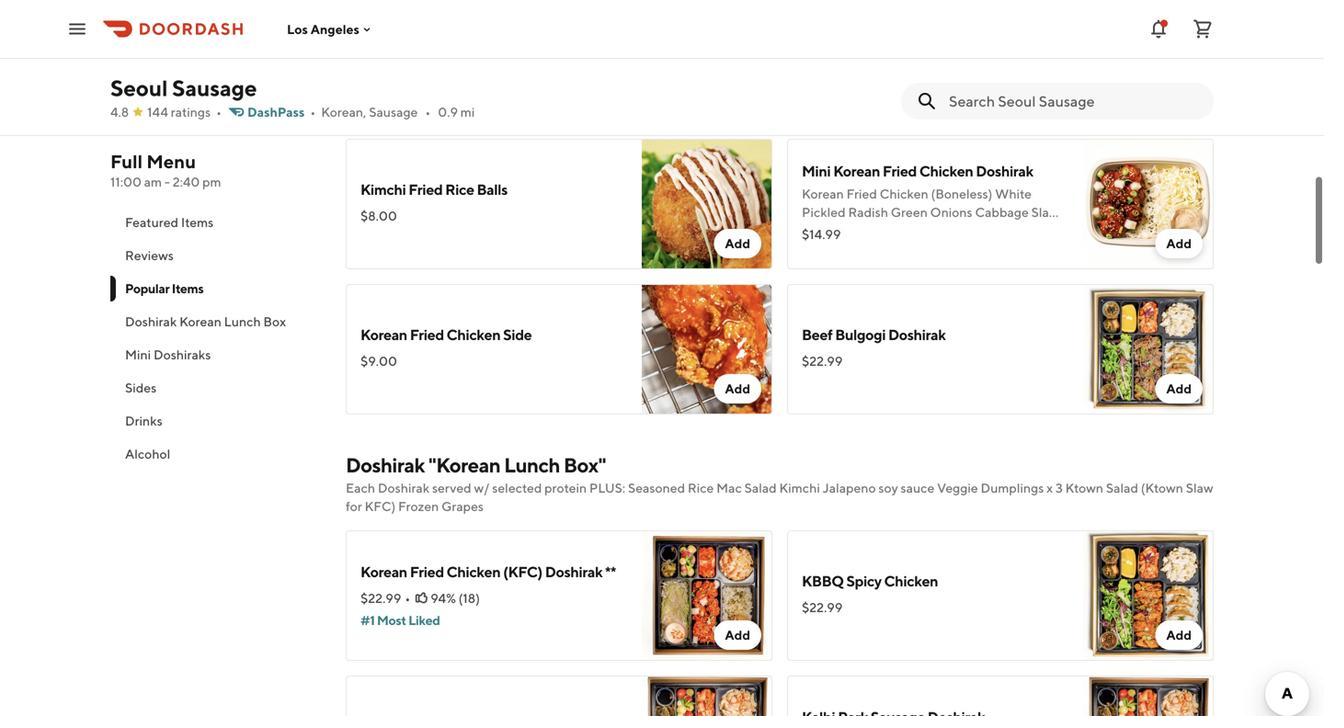 Task type: locate. For each thing, give the bounding box(es) containing it.
0 horizontal spatial green
[[404, 59, 441, 75]]

seasoned
[[628, 481, 685, 496]]

1 vertical spatial lunch
[[504, 454, 560, 477]]

1 horizontal spatial lunch
[[504, 454, 560, 477]]

w/
[[802, 223, 818, 238], [474, 481, 490, 496]]

$22.99 for kbbq
[[802, 600, 843, 615]]

mini doshiraks button
[[110, 339, 324, 372]]

2 horizontal spatial mini
[[802, 162, 831, 180]]

doshirak inside mini sweet & spicy chicken doshirak sweet & spicy chicken sausage poached egg kimchi green onions crispy seaweed soy vinaigrette rice
[[542, 17, 599, 34]]

salad right mac
[[745, 481, 777, 496]]

onions down pork
[[842, 59, 884, 75]]

lunch up "selected"
[[504, 454, 560, 477]]

-
[[165, 174, 170, 190]]

sweet & spicy chicken sausage doshirak image
[[642, 676, 773, 717]]

korean fried chicken side
[[361, 326, 532, 344]]

onions inside mini korean fried chicken doshirak korean fried chicken (boneless) white pickled radish green onions cabbage slaw w/ creamy house sauce rice
[[931, 205, 973, 220]]

2 soy from the left
[[983, 59, 1004, 75]]

0 vertical spatial lunch
[[224, 314, 261, 329]]

$22.99 up most on the left bottom of page
[[361, 591, 401, 606]]

los angeles
[[287, 21, 360, 37]]

slaw inside mini korean fried chicken doshirak korean fried chicken (boneless) white pickled radish green onions cabbage slaw w/ creamy house sauce rice
[[1032, 205, 1059, 220]]

seaweed
[[528, 59, 582, 75], [926, 59, 980, 75]]

fried
[[883, 162, 917, 180], [409, 181, 443, 198], [847, 186, 878, 201], [410, 326, 444, 344], [410, 563, 444, 581]]

1 horizontal spatial green
[[802, 59, 839, 75]]

sausage inside kalbi pork sausage poached egg kimchi green onions crispy seaweed soy vinaigrette rice
[[865, 41, 914, 56]]

w/ inside doshirak "korean lunch box" each doshirak served w/ selected protein plus: seasoned rice mac salad kimchi jalapeno soy sauce veggie dumplings x 3 ktown salad (ktown slaw for kfc) frozen grapes
[[474, 481, 490, 496]]

1 vertical spatial spicy
[[411, 41, 443, 56]]

kalbi
[[802, 41, 832, 56]]

4.8
[[110, 104, 129, 120]]

2 vertical spatial spicy
[[847, 573, 882, 590]]

1 vertical spatial slaw
[[1186, 481, 1214, 496]]

ratings
[[171, 104, 211, 120]]

add button
[[714, 229, 762, 258], [1156, 229, 1203, 258], [714, 374, 762, 404], [1156, 374, 1203, 404], [714, 621, 762, 650], [1156, 621, 1203, 650]]

items up reviews button
[[181, 215, 214, 230]]

0 vertical spatial slaw
[[1032, 205, 1059, 220]]

0 horizontal spatial mini
[[125, 347, 151, 362]]

1 crispy from the left
[[488, 59, 526, 75]]

$22.99 down the beef
[[802, 354, 843, 369]]

1 horizontal spatial salad
[[1107, 481, 1139, 496]]

mini inside mini korean fried chicken doshirak korean fried chicken (boneless) white pickled radish green onions cabbage slaw w/ creamy house sauce rice
[[802, 162, 831, 180]]

items
[[181, 215, 214, 230], [172, 281, 204, 296]]

& up korean, sausage • 0.9 mi
[[400, 41, 408, 56]]

green down kalbi
[[802, 59, 839, 75]]

mini doshiraks
[[125, 347, 211, 362]]

0 horizontal spatial lunch
[[224, 314, 261, 329]]

korean fried chicken side image
[[642, 284, 773, 415]]

liked
[[409, 613, 440, 628]]

green up korean, sausage • 0.9 mi
[[404, 59, 441, 75]]

add for korean fried chicken side
[[725, 381, 751, 396]]

lunch left box
[[224, 314, 261, 329]]

mini up pickled
[[802, 162, 831, 180]]

mini sweet & spicy chicken doshirak image
[[642, 0, 773, 124]]

sausage
[[496, 41, 545, 56], [865, 41, 914, 56], [172, 75, 257, 101], [369, 104, 418, 120]]

1 vertical spatial items
[[172, 281, 204, 296]]

dashpass •
[[247, 104, 316, 120]]

full menu 11:00 am - 2:40 pm
[[110, 151, 221, 190]]

1 horizontal spatial w/
[[802, 223, 818, 238]]

1 soy from the left
[[584, 59, 606, 75]]

(18)
[[459, 591, 480, 606]]

0 vertical spatial sweet
[[392, 17, 433, 34]]

radish
[[849, 205, 889, 220]]

fried for kimchi fried rice balls
[[409, 181, 443, 198]]

seaweed inside kalbi pork sausage poached egg kimchi green onions crispy seaweed soy vinaigrette rice
[[926, 59, 980, 75]]

0 horizontal spatial salad
[[745, 481, 777, 496]]

0 horizontal spatial vinaigrette
[[361, 78, 426, 93]]

(ktown
[[1141, 481, 1184, 496]]

seoul
[[110, 75, 168, 101]]

mini inside button
[[125, 347, 151, 362]]

plus:
[[590, 481, 626, 496]]

• right the ratings
[[216, 104, 222, 120]]

kimchi up item search search field
[[997, 41, 1038, 56]]

angeles
[[311, 21, 360, 37]]

mini up sides
[[125, 347, 151, 362]]

kimchi up korean, sausage • 0.9 mi
[[361, 59, 401, 75]]

spicy right the kbbq on the right of the page
[[847, 573, 882, 590]]

lunch for "korean
[[504, 454, 560, 477]]

chicken
[[485, 17, 539, 34], [445, 41, 494, 56], [920, 162, 974, 180], [880, 186, 929, 201], [447, 326, 501, 344], [447, 563, 501, 581], [885, 573, 939, 590]]

beef bulgogi doshirak
[[802, 326, 946, 344]]

seoul sausage
[[110, 75, 257, 101]]

1 horizontal spatial spicy
[[447, 17, 483, 34]]

0 vertical spatial &
[[435, 17, 445, 34]]

notification bell image
[[1148, 18, 1170, 40]]

korean
[[834, 162, 880, 180], [802, 186, 844, 201], [179, 314, 222, 329], [361, 326, 407, 344], [361, 563, 407, 581]]

2 vertical spatial mini
[[125, 347, 151, 362]]

salad right the ktown
[[1107, 481, 1139, 496]]

mini inside mini sweet & spicy chicken doshirak sweet & spicy chicken sausage poached egg kimchi green onions crispy seaweed soy vinaigrette rice
[[361, 17, 389, 34]]

mini
[[361, 17, 389, 34], [802, 162, 831, 180], [125, 347, 151, 362]]

vinaigrette inside mini sweet & spicy chicken doshirak sweet & spicy chicken sausage poached egg kimchi green onions crispy seaweed soy vinaigrette rice
[[361, 78, 426, 93]]

vinaigrette up korean, sausage • 0.9 mi
[[361, 78, 426, 93]]

spicy
[[447, 17, 483, 34], [411, 41, 443, 56], [847, 573, 882, 590]]

1 horizontal spatial slaw
[[1186, 481, 1214, 496]]

add for mini korean fried chicken doshirak
[[1167, 236, 1192, 251]]

2 horizontal spatial spicy
[[847, 573, 882, 590]]

vinaigrette down pork
[[802, 78, 868, 93]]

pork
[[835, 41, 862, 56]]

spicy up the 0.9
[[411, 41, 443, 56]]

mac
[[717, 481, 742, 496]]

soy inside kalbi pork sausage poached egg kimchi green onions crispy seaweed soy vinaigrette rice
[[983, 59, 1004, 75]]

add button for mini korean fried chicken doshirak
[[1156, 229, 1203, 258]]

add for kimchi fried rice balls
[[725, 236, 751, 251]]

doshiraks
[[154, 347, 211, 362]]

sides button
[[110, 372, 324, 405]]

doshirak inside mini korean fried chicken doshirak korean fried chicken (boneless) white pickled radish green onions cabbage slaw w/ creamy house sauce rice
[[976, 162, 1034, 180]]

2 seaweed from the left
[[926, 59, 980, 75]]

0 horizontal spatial crispy
[[488, 59, 526, 75]]

1 horizontal spatial crispy
[[886, 59, 924, 75]]

144 ratings •
[[147, 104, 222, 120]]

onions
[[443, 59, 486, 75], [842, 59, 884, 75], [931, 205, 973, 220]]

fried for korean fried chicken side
[[410, 326, 444, 344]]

ktown
[[1066, 481, 1104, 496]]

kimchi left the jalapeno
[[780, 481, 820, 496]]

crispy
[[488, 59, 526, 75], [886, 59, 924, 75]]

1 horizontal spatial &
[[435, 17, 445, 34]]

korean inside button
[[179, 314, 222, 329]]

slaw down white
[[1032, 205, 1059, 220]]

egg inside kalbi pork sausage poached egg kimchi green onions crispy seaweed soy vinaigrette rice
[[971, 41, 994, 56]]

items for popular items
[[172, 281, 204, 296]]

1 horizontal spatial egg
[[971, 41, 994, 56]]

green
[[404, 59, 441, 75], [802, 59, 839, 75], [891, 205, 928, 220]]

$22.99
[[802, 354, 843, 369], [361, 591, 401, 606], [802, 600, 843, 615]]

0 horizontal spatial poached
[[548, 41, 600, 56]]

jalapeno
[[823, 481, 876, 496]]

0 vertical spatial items
[[181, 215, 214, 230]]

items up doshirak korean lunch box
[[172, 281, 204, 296]]

0 vertical spatial w/
[[802, 223, 818, 238]]

korean fried chicken (kfc) doshirak **
[[361, 563, 616, 581]]

lunch inside button
[[224, 314, 261, 329]]

sweet right angeles
[[392, 17, 433, 34]]

soy
[[584, 59, 606, 75], [983, 59, 1004, 75]]

2 horizontal spatial green
[[891, 205, 928, 220]]

kimchi inside doshirak "korean lunch box" each doshirak served w/ selected protein plus: seasoned rice mac salad kimchi jalapeno soy sauce veggie dumplings x 3 ktown salad (ktown slaw for kfc) frozen grapes
[[780, 481, 820, 496]]

featured items
[[125, 215, 214, 230]]

1 vertical spatial &
[[400, 41, 408, 56]]

kimchi inside mini sweet & spicy chicken doshirak sweet & spicy chicken sausage poached egg kimchi green onions crispy seaweed soy vinaigrette rice
[[361, 59, 401, 75]]

0 vertical spatial spicy
[[447, 17, 483, 34]]

kimchi inside kalbi pork sausage poached egg kimchi green onions crispy seaweed soy vinaigrette rice
[[997, 41, 1038, 56]]

sweet down los angeles popup button
[[361, 41, 397, 56]]

• up #1 most liked
[[405, 591, 411, 606]]

0 vertical spatial mini
[[361, 17, 389, 34]]

& up the 0.9
[[435, 17, 445, 34]]

1 horizontal spatial soy
[[983, 59, 1004, 75]]

2 horizontal spatial onions
[[931, 205, 973, 220]]

rice
[[429, 78, 455, 93], [871, 78, 897, 93], [445, 181, 474, 198], [947, 223, 974, 238], [688, 481, 714, 496]]

#1
[[361, 613, 375, 628]]

1 vertical spatial sweet
[[361, 41, 397, 56]]

rice inside mini sweet & spicy chicken doshirak sweet & spicy chicken sausage poached egg kimchi green onions crispy seaweed soy vinaigrette rice
[[429, 78, 455, 93]]

sauce
[[901, 481, 935, 496]]

featured items button
[[110, 206, 324, 239]]

2 crispy from the left
[[886, 59, 924, 75]]

2 egg from the left
[[971, 41, 994, 56]]

w/ up grapes
[[474, 481, 490, 496]]

2 vinaigrette from the left
[[802, 78, 868, 93]]

open menu image
[[66, 18, 88, 40]]

2 poached from the left
[[916, 41, 968, 56]]

0 horizontal spatial w/
[[474, 481, 490, 496]]

0 horizontal spatial soy
[[584, 59, 606, 75]]

1 horizontal spatial poached
[[916, 41, 968, 56]]

0 horizontal spatial seaweed
[[528, 59, 582, 75]]

korean up radish
[[834, 162, 880, 180]]

add for beef bulgogi doshirak
[[1167, 381, 1192, 396]]

poached
[[548, 41, 600, 56], [916, 41, 968, 56]]

1 horizontal spatial mini
[[361, 17, 389, 34]]

kimchi
[[997, 41, 1038, 56], [361, 59, 401, 75], [361, 181, 406, 198], [780, 481, 820, 496]]

(boneless)
[[931, 186, 993, 201]]

1 poached from the left
[[548, 41, 600, 56]]

1 vinaigrette from the left
[[361, 78, 426, 93]]

1 vertical spatial mini
[[802, 162, 831, 180]]

**
[[605, 563, 616, 581]]

alcohol
[[125, 447, 170, 462]]

reviews button
[[110, 239, 324, 272]]

1 vertical spatial w/
[[474, 481, 490, 496]]

pm
[[202, 174, 221, 190]]

korean up mini doshiraks button
[[179, 314, 222, 329]]

spicy up mi on the top left
[[447, 17, 483, 34]]

1 seaweed from the left
[[528, 59, 582, 75]]

onions up mi on the top left
[[443, 59, 486, 75]]

kalbi pork sausage poached egg kimchi green onions crispy seaweed soy vinaigrette rice
[[802, 41, 1038, 93]]

slaw right (ktown
[[1186, 481, 1214, 496]]

add for kbbq spicy chicken
[[1167, 628, 1192, 643]]

mini right angeles
[[361, 17, 389, 34]]

•
[[216, 104, 222, 120], [310, 104, 316, 120], [425, 104, 431, 120], [405, 591, 411, 606]]

vinaigrette
[[361, 78, 426, 93], [802, 78, 868, 93]]

w/ down pickled
[[802, 223, 818, 238]]

green inside kalbi pork sausage poached egg kimchi green onions crispy seaweed soy vinaigrette rice
[[802, 59, 839, 75]]

lunch inside doshirak "korean lunch box" each doshirak served w/ selected protein plus: seasoned rice mac salad kimchi jalapeno soy sauce veggie dumplings x 3 ktown salad (ktown slaw for kfc) frozen grapes
[[504, 454, 560, 477]]

kimchi up $8.00
[[361, 181, 406, 198]]

selected
[[492, 481, 542, 496]]

korean, sausage • 0.9 mi
[[321, 104, 475, 120]]

sweet
[[392, 17, 433, 34], [361, 41, 397, 56]]

doshirak inside doshirak korean lunch box button
[[125, 314, 177, 329]]

0 horizontal spatial spicy
[[411, 41, 443, 56]]

1 salad from the left
[[745, 481, 777, 496]]

1 horizontal spatial vinaigrette
[[802, 78, 868, 93]]

0 horizontal spatial onions
[[443, 59, 486, 75]]

$22.99 down the kbbq on the right of the page
[[802, 600, 843, 615]]

1 egg from the left
[[603, 41, 626, 56]]

onions down (boneless)
[[931, 205, 973, 220]]

1 horizontal spatial seaweed
[[926, 59, 980, 75]]

1 horizontal spatial onions
[[842, 59, 884, 75]]

house
[[869, 223, 907, 238]]

0 horizontal spatial slaw
[[1032, 205, 1059, 220]]

0 horizontal spatial egg
[[603, 41, 626, 56]]

green up sauce
[[891, 205, 928, 220]]

items inside button
[[181, 215, 214, 230]]

reviews
[[125, 248, 174, 263]]



Task type: vqa. For each thing, say whether or not it's contained in the screenshot.
The Premium),
no



Task type: describe. For each thing, give the bounding box(es) containing it.
most
[[377, 613, 406, 628]]

kbbq
[[802, 573, 844, 590]]

mini for sweet
[[361, 17, 389, 34]]

beef
[[802, 326, 833, 344]]

bulgogi
[[835, 326, 886, 344]]

kfc)
[[365, 499, 396, 514]]

rice inside mini korean fried chicken doshirak korean fried chicken (boneless) white pickled radish green onions cabbage slaw w/ creamy house sauce rice
[[947, 223, 974, 238]]

balls
[[477, 181, 508, 198]]

(kfc)
[[503, 563, 543, 581]]

beef bulgogi doshirak image
[[1084, 284, 1214, 415]]

green inside mini sweet & spicy chicken doshirak sweet & spicy chicken sausage poached egg kimchi green onions crispy seaweed soy vinaigrette rice
[[404, 59, 441, 75]]

$14.99
[[802, 227, 841, 242]]

korean up pickled
[[802, 186, 844, 201]]

korean fried chicken (kfc) doshirak ** image
[[642, 531, 773, 661]]

doshirak "korean lunch box" each doshirak served w/ selected protein plus: seasoned rice mac salad kimchi jalapeno soy sauce veggie dumplings x 3 ktown salad (ktown slaw for kfc) frozen grapes
[[346, 454, 1214, 514]]

94%
[[431, 591, 456, 606]]

mi
[[461, 104, 475, 120]]

white
[[996, 186, 1032, 201]]

frozen
[[398, 499, 439, 514]]

popular
[[125, 281, 169, 296]]

sides
[[125, 380, 157, 396]]

11:00
[[110, 174, 142, 190]]

onions inside kalbi pork sausage poached egg kimchi green onions crispy seaweed soy vinaigrette rice
[[842, 59, 884, 75]]

dashpass
[[247, 104, 305, 120]]

for
[[346, 499, 362, 514]]

side
[[503, 326, 532, 344]]

add button for kbbq spicy chicken
[[1156, 621, 1203, 650]]

seaweed inside mini sweet & spicy chicken doshirak sweet & spicy chicken sausage poached egg kimchi green onions crispy seaweed soy vinaigrette rice
[[528, 59, 582, 75]]

vinaigrette inside kalbi pork sausage poached egg kimchi green onions crispy seaweed soy vinaigrette rice
[[802, 78, 868, 93]]

grapes
[[442, 499, 484, 514]]

full
[[110, 151, 143, 172]]

rice inside kalbi pork sausage poached egg kimchi green onions crispy seaweed soy vinaigrette rice
[[871, 78, 897, 93]]

served
[[432, 481, 472, 496]]

veggie
[[937, 481, 979, 496]]

0.9
[[438, 104, 458, 120]]

mini korean fried chicken doshirak korean fried chicken (boneless) white pickled radish green onions cabbage slaw w/ creamy house sauce rice
[[802, 162, 1059, 238]]

korean up $22.99 •
[[361, 563, 407, 581]]

144
[[147, 104, 168, 120]]

doshirak korean lunch box
[[125, 314, 286, 329]]

add button for korean fried chicken side
[[714, 374, 762, 404]]

korean up $9.00
[[361, 326, 407, 344]]

popular items
[[125, 281, 204, 296]]

egg inside mini sweet & spicy chicken doshirak sweet & spicy chicken sausage poached egg kimchi green onions crispy seaweed soy vinaigrette rice
[[603, 41, 626, 56]]

$22.99 for beef
[[802, 354, 843, 369]]

• left the 0.9
[[425, 104, 431, 120]]

2:40
[[173, 174, 200, 190]]

slaw inside doshirak "korean lunch box" each doshirak served w/ selected protein plus: seasoned rice mac salad kimchi jalapeno soy sauce veggie dumplings x 3 ktown salad (ktown slaw for kfc) frozen grapes
[[1186, 481, 1214, 496]]

box"
[[564, 454, 606, 477]]

add button for kimchi fried rice balls
[[714, 229, 762, 258]]

$8.00
[[361, 208, 397, 224]]

add for korean fried chicken (kfc) doshirak **
[[725, 628, 751, 643]]

lunch for korean
[[224, 314, 261, 329]]

$9.00
[[361, 354, 397, 369]]

mini sweet & spicy chicken doshirak sweet & spicy chicken sausage poached egg kimchi green onions crispy seaweed soy vinaigrette rice
[[361, 17, 626, 93]]

each
[[346, 481, 375, 496]]

94% (18)
[[431, 591, 480, 606]]

2 salad from the left
[[1107, 481, 1139, 496]]

menu
[[146, 151, 196, 172]]

los angeles button
[[287, 21, 374, 37]]

drinks button
[[110, 405, 324, 438]]

protein
[[545, 481, 587, 496]]

items for featured items
[[181, 215, 214, 230]]

x
[[1047, 481, 1053, 496]]

0 horizontal spatial &
[[400, 41, 408, 56]]

soy
[[879, 481, 899, 496]]

poached inside kalbi pork sausage poached egg kimchi green onions crispy seaweed soy vinaigrette rice
[[916, 41, 968, 56]]

green inside mini korean fried chicken doshirak korean fried chicken (boneless) white pickled radish green onions cabbage slaw w/ creamy house sauce rice
[[891, 205, 928, 220]]

mini for korean
[[802, 162, 831, 180]]

korean,
[[321, 104, 366, 120]]

los
[[287, 21, 308, 37]]

mini korean fried chicken doshirak image
[[1084, 139, 1214, 270]]

w/ inside mini korean fried chicken doshirak korean fried chicken (boneless) white pickled radish green onions cabbage slaw w/ creamy house sauce rice
[[802, 223, 818, 238]]

doshirak korean lunch box button
[[110, 305, 324, 339]]

add button for korean fried chicken (kfc) doshirak **
[[714, 621, 762, 650]]

mini for doshiraks
[[125, 347, 151, 362]]

3
[[1056, 481, 1063, 496]]

crispy inside kalbi pork sausage poached egg kimchi green onions crispy seaweed soy vinaigrette rice
[[886, 59, 924, 75]]

kbbq spicy chicken image
[[1084, 531, 1214, 661]]

am
[[144, 174, 162, 190]]

drinks
[[125, 414, 163, 429]]

sauce
[[909, 223, 945, 238]]

box
[[263, 314, 286, 329]]

dumplings
[[981, 481, 1044, 496]]

0 items, open order cart image
[[1192, 18, 1214, 40]]

creamy
[[820, 223, 866, 238]]

poached inside mini sweet & spicy chicken doshirak sweet & spicy chicken sausage poached egg kimchi green onions crispy seaweed soy vinaigrette rice
[[548, 41, 600, 56]]

fried for korean fried chicken (kfc) doshirak **
[[410, 563, 444, 581]]

alcohol button
[[110, 438, 324, 471]]

soy inside mini sweet & spicy chicken doshirak sweet & spicy chicken sausage poached egg kimchi green onions crispy seaweed soy vinaigrette rice
[[584, 59, 606, 75]]

rice inside doshirak "korean lunch box" each doshirak served w/ selected protein plus: seasoned rice mac salad kimchi jalapeno soy sauce veggie dumplings x 3 ktown salad (ktown slaw for kfc) frozen grapes
[[688, 481, 714, 496]]

onions inside mini sweet & spicy chicken doshirak sweet & spicy chicken sausage poached egg kimchi green onions crispy seaweed soy vinaigrette rice
[[443, 59, 486, 75]]

mini kalbi pork sausage doshirak image
[[1084, 0, 1214, 124]]

crispy inside mini sweet & spicy chicken doshirak sweet & spicy chicken sausage poached egg kimchi green onions crispy seaweed soy vinaigrette rice
[[488, 59, 526, 75]]

kimchi fried rice balls
[[361, 181, 508, 198]]

• left korean,
[[310, 104, 316, 120]]

add button for beef bulgogi doshirak
[[1156, 374, 1203, 404]]

pickled
[[802, 205, 846, 220]]

kbbq spicy chicken
[[802, 573, 939, 590]]

kalbi pork sausage doshirak image
[[1084, 676, 1214, 717]]

sausage inside mini sweet & spicy chicken doshirak sweet & spicy chicken sausage poached egg kimchi green onions crispy seaweed soy vinaigrette rice
[[496, 41, 545, 56]]

featured
[[125, 215, 179, 230]]

#1 most liked
[[361, 613, 440, 628]]

Item Search search field
[[949, 91, 1200, 111]]

kimchi fried rice balls image
[[642, 139, 773, 270]]

$22.99 •
[[361, 591, 411, 606]]

cabbage
[[976, 205, 1029, 220]]



